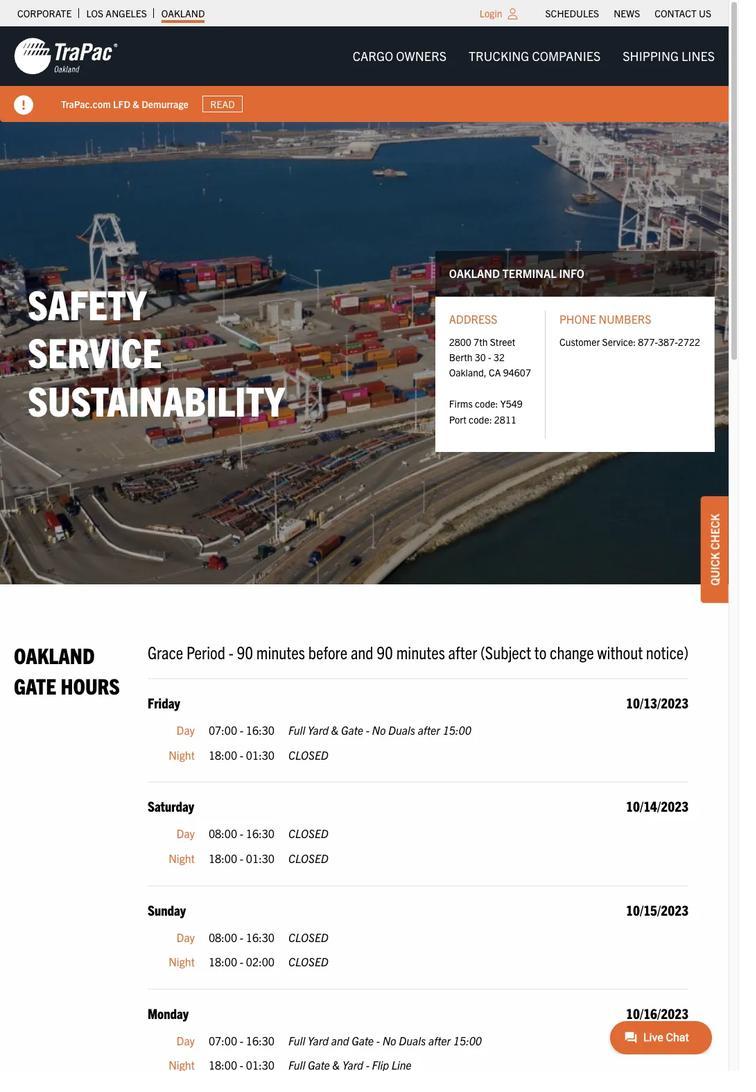 Task type: describe. For each thing, give the bounding box(es) containing it.
- inside 2800 7th street berth 30 - 32 oakland, ca 94607
[[488, 351, 491, 363]]

terminal
[[503, 267, 557, 280]]

shipping
[[623, 48, 679, 64]]

angeles
[[106, 7, 147, 19]]

oakland gate hours
[[14, 642, 120, 699]]

phone numbers
[[560, 312, 651, 326]]

phone
[[560, 312, 596, 326]]

lfd
[[113, 97, 130, 110]]

numbers
[[599, 312, 651, 326]]

sunday
[[148, 901, 186, 919]]

10/15/2023
[[626, 901, 689, 919]]

read for trapac.com lfd & demurrage
[[210, 98, 235, 110]]

los
[[86, 7, 103, 19]]

oak
[[61, 97, 80, 110]]

contact
[[655, 7, 697, 19]]

full yard & gate - no duals after 15:00
[[289, 723, 471, 737]]

7th
[[474, 335, 488, 348]]

1 90 from the left
[[237, 641, 253, 663]]

08:00 - 16:30 for saturday
[[209, 827, 275, 841]]

firms code:  y549 port code:  2811
[[449, 397, 523, 425]]

to
[[534, 641, 547, 663]]

day for monday
[[177, 1034, 195, 1048]]

port
[[449, 413, 467, 425]]

lines
[[682, 48, 715, 64]]

oakland for oakland terminal info
[[449, 267, 500, 280]]

16:30 for sunday
[[246, 930, 275, 944]]

full for friday
[[289, 723, 305, 737]]

customer service: 877-387-2722
[[560, 335, 700, 348]]

2800 7th street berth 30 - 32 oakland, ca 94607
[[449, 335, 531, 379]]

0 vertical spatial after
[[448, 641, 477, 663]]

2811
[[494, 413, 517, 425]]

(subject
[[480, 641, 531, 663]]

duals for 10/16/2023
[[399, 1034, 426, 1048]]

no for monday
[[383, 1034, 396, 1048]]

los angeles
[[86, 7, 147, 19]]

877-
[[638, 335, 658, 348]]

16:30 for friday
[[246, 723, 275, 737]]

night for saturday
[[169, 852, 195, 865]]

berth
[[449, 351, 473, 363]]

yard for friday
[[308, 723, 329, 737]]

2800
[[449, 335, 471, 348]]

los angeles link
[[86, 3, 147, 23]]

trucking companies
[[469, 48, 601, 64]]

closed for sunday
[[289, 955, 329, 969]]

30
[[475, 351, 486, 363]]

& for gate
[[331, 723, 339, 737]]

contact us
[[655, 7, 711, 19]]

import
[[88, 97, 116, 110]]

after for 10/16/2023
[[428, 1034, 451, 1048]]

ca
[[489, 366, 501, 379]]

18:00 for sunday
[[209, 955, 237, 969]]

light image
[[508, 8, 518, 19]]

0 vertical spatial code:
[[475, 397, 498, 410]]

news
[[614, 7, 640, 19]]

10/14/2023
[[626, 798, 689, 815]]

gate for friday
[[341, 723, 363, 737]]

login
[[480, 7, 502, 19]]

94607
[[503, 366, 531, 379]]

01:30 for saturday
[[246, 852, 275, 865]]

01:30 for friday
[[246, 748, 275, 762]]

0 vertical spatial and
[[351, 641, 373, 663]]

y549
[[500, 397, 523, 410]]

us
[[699, 7, 711, 19]]

08:00 for saturday
[[209, 827, 237, 841]]

news link
[[614, 3, 640, 23]]

customer
[[560, 335, 600, 348]]

oakland for oakland
[[161, 7, 205, 19]]

18:00 - 02:00
[[209, 955, 275, 969]]

1 vertical spatial code:
[[469, 413, 492, 425]]

closed for saturday
[[289, 852, 329, 865]]

2 minutes from the left
[[396, 641, 445, 663]]

address
[[449, 312, 497, 326]]

hours
[[61, 672, 120, 699]]

sustainability
[[28, 374, 285, 425]]

18:00 - 01:30 for saturday
[[209, 852, 275, 865]]

2722
[[678, 335, 700, 348]]

schedules link
[[545, 3, 599, 23]]

08:00 for sunday
[[209, 930, 237, 944]]

notice)
[[646, 641, 689, 663]]

trapac.com lfd & demurrage
[[61, 97, 189, 110]]

firms
[[449, 397, 473, 410]]

grace period - 90 minutes before and 90 minutes after (subject to change without notice)
[[148, 641, 689, 663]]

02:00
[[246, 955, 275, 969]]

demurrage
[[142, 97, 189, 110]]

not
[[119, 97, 134, 110]]

no for friday
[[372, 723, 386, 737]]

08:00 - 16:30 for sunday
[[209, 930, 275, 944]]

gate inside oakland gate hours
[[14, 672, 56, 699]]

owners
[[396, 48, 447, 64]]

safety service sustainability
[[28, 278, 285, 425]]

oakland,
[[449, 366, 487, 379]]

quick check
[[708, 514, 722, 586]]

yard for monday
[[308, 1034, 329, 1048]]

16:30 for saturday
[[246, 827, 275, 841]]

shipping lines link
[[612, 42, 726, 70]]

0 horizontal spatial and
[[331, 1034, 349, 1048]]

387-
[[658, 335, 678, 348]]

check
[[708, 514, 722, 550]]

period
[[187, 641, 225, 663]]

gate for monday
[[352, 1034, 374, 1048]]



Task type: vqa. For each thing, say whether or not it's contained in the screenshot.
Los Angeles LINK
yes



Task type: locate. For each thing, give the bounding box(es) containing it.
2 closed from the top
[[289, 827, 329, 841]]

full
[[289, 723, 305, 737], [289, 1034, 305, 1048]]

1 vertical spatial no
[[383, 1034, 396, 1048]]

15:00 for 10/16/2023
[[453, 1034, 482, 1048]]

10/16/2023
[[626, 1005, 689, 1022]]

0 vertical spatial 01:30
[[246, 748, 275, 762]]

0 vertical spatial oakland
[[161, 7, 205, 19]]

3 18:00 from the top
[[209, 955, 237, 969]]

menu bar down light icon
[[342, 42, 726, 70]]

monday
[[148, 1005, 189, 1022]]

4 16:30 from the top
[[246, 1034, 275, 1048]]

trucking companies link
[[458, 42, 612, 70]]

day
[[177, 723, 195, 737], [177, 827, 195, 841], [177, 930, 195, 944], [177, 1034, 195, 1048]]

cargo owners
[[353, 48, 447, 64]]

90 right before
[[377, 641, 393, 663]]

closed for friday
[[289, 748, 329, 762]]

0 vertical spatial 08:00
[[209, 827, 237, 841]]

1 horizontal spatial &
[[331, 723, 339, 737]]

4 day from the top
[[177, 1034, 195, 1048]]

2 horizontal spatial oakland
[[449, 267, 500, 280]]

1 horizontal spatial minutes
[[396, 641, 445, 663]]

info
[[559, 267, 584, 280]]

night down saturday
[[169, 852, 195, 865]]

2 vertical spatial gate
[[352, 1034, 374, 1048]]

1 minutes from the left
[[256, 641, 305, 663]]

read for oak - import not accessible meaning
[[243, 98, 267, 110]]

0 vertical spatial &
[[133, 97, 139, 110]]

3 closed from the top
[[289, 852, 329, 865]]

0 vertical spatial 07:00 - 16:30
[[209, 723, 275, 737]]

service:
[[602, 335, 636, 348]]

and
[[351, 641, 373, 663], [331, 1034, 349, 1048]]

read link for trapac.com lfd & demurrage
[[202, 96, 243, 112]]

1 vertical spatial 18:00
[[209, 852, 237, 865]]

2 16:30 from the top
[[246, 827, 275, 841]]

1 vertical spatial 01:30
[[246, 852, 275, 865]]

code: right port
[[469, 413, 492, 425]]

menu bar containing cargo owners
[[342, 42, 726, 70]]

16:30 for monday
[[246, 1034, 275, 1048]]

1 horizontal spatial and
[[351, 641, 373, 663]]

- inside banner
[[82, 97, 86, 110]]

read right meaning
[[243, 98, 267, 110]]

oakland right angeles
[[161, 7, 205, 19]]

1 full from the top
[[289, 723, 305, 737]]

1 18:00 - 01:30 from the top
[[209, 748, 275, 762]]

0 vertical spatial 18:00 - 01:30
[[209, 748, 275, 762]]

0 vertical spatial no
[[372, 723, 386, 737]]

day for sunday
[[177, 930, 195, 944]]

day down friday
[[177, 723, 195, 737]]

night for friday
[[169, 748, 195, 762]]

1 vertical spatial 08:00 - 16:30
[[209, 930, 275, 944]]

oakland up the hours
[[14, 642, 95, 669]]

night for sunday
[[169, 955, 195, 969]]

1 vertical spatial and
[[331, 1034, 349, 1048]]

07:00 for monday
[[209, 1034, 237, 1048]]

1 vertical spatial full
[[289, 1034, 305, 1048]]

3 16:30 from the top
[[246, 930, 275, 944]]

1 vertical spatial duals
[[399, 1034, 426, 1048]]

07:00 - 16:30
[[209, 723, 275, 737], [209, 1034, 275, 1048]]

1 horizontal spatial 90
[[377, 641, 393, 663]]

0 vertical spatial 18:00
[[209, 748, 237, 762]]

18:00 for friday
[[209, 748, 237, 762]]

read link right meaning
[[235, 96, 275, 112]]

2 vertical spatial oakland
[[14, 642, 95, 669]]

90 right period
[[237, 641, 253, 663]]

trucking
[[469, 48, 529, 64]]

2 08:00 from the top
[[209, 930, 237, 944]]

day down sunday
[[177, 930, 195, 944]]

0 vertical spatial gate
[[14, 672, 56, 699]]

schedules
[[545, 7, 599, 19]]

1 read link from the left
[[202, 96, 243, 112]]

08:00
[[209, 827, 237, 841], [209, 930, 237, 944]]

1 vertical spatial 08:00
[[209, 930, 237, 944]]

2 read from the left
[[243, 98, 267, 110]]

3 night from the top
[[169, 955, 195, 969]]

oakland up address on the top right
[[449, 267, 500, 280]]

1 horizontal spatial oakland
[[161, 7, 205, 19]]

oakland for oakland gate hours
[[14, 642, 95, 669]]

2 vertical spatial night
[[169, 955, 195, 969]]

2 18:00 from the top
[[209, 852, 237, 865]]

0 horizontal spatial read
[[210, 98, 235, 110]]

1 vertical spatial yard
[[308, 1034, 329, 1048]]

gate
[[14, 672, 56, 699], [341, 723, 363, 737], [352, 1034, 374, 1048]]

15:00
[[443, 723, 471, 737], [453, 1034, 482, 1048]]

login link
[[480, 7, 502, 19]]

corporate link
[[17, 3, 72, 23]]

accessible
[[136, 97, 182, 110]]

2 07:00 - 16:30 from the top
[[209, 1034, 275, 1048]]

18:00 for saturday
[[209, 852, 237, 865]]

1 vertical spatial &
[[331, 723, 339, 737]]

day for friday
[[177, 723, 195, 737]]

2 day from the top
[[177, 827, 195, 841]]

1 08:00 - 16:30 from the top
[[209, 827, 275, 841]]

2 yard from the top
[[308, 1034, 329, 1048]]

1 07:00 from the top
[[209, 723, 237, 737]]

cargo
[[353, 48, 393, 64]]

08:00 - 16:30
[[209, 827, 275, 841], [209, 930, 275, 944]]

1 vertical spatial night
[[169, 852, 195, 865]]

18:00 - 01:30 for friday
[[209, 748, 275, 762]]

solid image
[[14, 96, 33, 115]]

corporate
[[17, 7, 72, 19]]

0 vertical spatial full
[[289, 723, 305, 737]]

night
[[169, 748, 195, 762], [169, 852, 195, 865], [169, 955, 195, 969]]

meaning
[[184, 97, 221, 110]]

banner containing cargo owners
[[0, 26, 739, 122]]

& for demurrage
[[133, 97, 139, 110]]

oakland terminal info
[[449, 267, 584, 280]]

90
[[237, 641, 253, 663], [377, 641, 393, 663]]

2 full from the top
[[289, 1034, 305, 1048]]

10/13/2023
[[626, 694, 689, 712]]

quick
[[708, 552, 722, 586]]

15:00 for 10/13/2023
[[443, 723, 471, 737]]

5 closed from the top
[[289, 955, 329, 969]]

friday
[[148, 694, 180, 712]]

0 horizontal spatial oakland
[[14, 642, 95, 669]]

contact us link
[[655, 3, 711, 23]]

2 90 from the left
[[377, 641, 393, 663]]

banner
[[0, 26, 739, 122]]

cargo owners link
[[342, 42, 458, 70]]

1 vertical spatial 07:00 - 16:30
[[209, 1034, 275, 1048]]

07:00 - 16:30 for friday
[[209, 723, 275, 737]]

after
[[448, 641, 477, 663], [418, 723, 440, 737], [428, 1034, 451, 1048]]

1 vertical spatial menu bar
[[342, 42, 726, 70]]

0 vertical spatial yard
[[308, 723, 329, 737]]

service
[[28, 326, 162, 377]]

oakland link
[[161, 3, 205, 23]]

oakland image
[[14, 37, 118, 76]]

0 vertical spatial menu bar
[[538, 3, 719, 23]]

0 vertical spatial 08:00 - 16:30
[[209, 827, 275, 841]]

companies
[[532, 48, 601, 64]]

1 vertical spatial 15:00
[[453, 1034, 482, 1048]]

day down saturday
[[177, 827, 195, 841]]

day for saturday
[[177, 827, 195, 841]]

0 horizontal spatial &
[[133, 97, 139, 110]]

1 vertical spatial 07:00
[[209, 1034, 237, 1048]]

1 night from the top
[[169, 748, 195, 762]]

code: up 2811
[[475, 397, 498, 410]]

07:00 for friday
[[209, 723, 237, 737]]

full for monday
[[289, 1034, 305, 1048]]

1 01:30 from the top
[[246, 748, 275, 762]]

menu bar
[[538, 3, 719, 23], [342, 42, 726, 70]]

1 08:00 from the top
[[209, 827, 237, 841]]

1 horizontal spatial read
[[243, 98, 267, 110]]

4 closed from the top
[[289, 930, 329, 944]]

read link right demurrage
[[202, 96, 243, 112]]

1 07:00 - 16:30 from the top
[[209, 723, 275, 737]]

yard
[[308, 723, 329, 737], [308, 1034, 329, 1048]]

day down the "monday"
[[177, 1034, 195, 1048]]

2 18:00 - 01:30 from the top
[[209, 852, 275, 865]]

trapac.com
[[61, 97, 111, 110]]

without
[[597, 641, 643, 663]]

1 vertical spatial gate
[[341, 723, 363, 737]]

0 horizontal spatial minutes
[[256, 641, 305, 663]]

after for 10/13/2023
[[418, 723, 440, 737]]

32
[[494, 351, 505, 363]]

1 closed from the top
[[289, 748, 329, 762]]

0 vertical spatial 15:00
[[443, 723, 471, 737]]

2 08:00 - 16:30 from the top
[[209, 930, 275, 944]]

2 vertical spatial after
[[428, 1034, 451, 1048]]

& inside banner
[[133, 97, 139, 110]]

0 vertical spatial night
[[169, 748, 195, 762]]

shipping lines
[[623, 48, 715, 64]]

1 vertical spatial oakland
[[449, 267, 500, 280]]

safety
[[28, 278, 147, 329]]

menu bar containing schedules
[[538, 3, 719, 23]]

2 night from the top
[[169, 852, 195, 865]]

2 01:30 from the top
[[246, 852, 275, 865]]

1 day from the top
[[177, 723, 195, 737]]

07:00 - 16:30 for monday
[[209, 1034, 275, 1048]]

1 yard from the top
[[308, 723, 329, 737]]

saturday
[[148, 798, 194, 815]]

3 day from the top
[[177, 930, 195, 944]]

0 horizontal spatial 90
[[237, 641, 253, 663]]

full yard and gate - no duals after 15:00
[[289, 1034, 482, 1048]]

grace
[[148, 641, 183, 663]]

1 vertical spatial after
[[418, 723, 440, 737]]

1 18:00 from the top
[[209, 748, 237, 762]]

2 read link from the left
[[235, 96, 275, 112]]

oakland inside oakland gate hours
[[14, 642, 95, 669]]

code:
[[475, 397, 498, 410], [469, 413, 492, 425]]

oak - import not accessible meaning
[[61, 97, 221, 110]]

read right demurrage
[[210, 98, 235, 110]]

read link for oak - import not accessible meaning
[[235, 96, 275, 112]]

before
[[308, 641, 348, 663]]

no
[[372, 723, 386, 737], [383, 1034, 396, 1048]]

duals
[[388, 723, 415, 737], [399, 1034, 426, 1048]]

&
[[133, 97, 139, 110], [331, 723, 339, 737]]

-
[[82, 97, 86, 110], [488, 351, 491, 363], [229, 641, 233, 663], [240, 723, 244, 737], [366, 723, 370, 737], [240, 748, 244, 762], [240, 827, 244, 841], [240, 852, 244, 865], [240, 930, 244, 944], [240, 955, 244, 969], [240, 1034, 244, 1048], [376, 1034, 380, 1048]]

night up the "monday"
[[169, 955, 195, 969]]

night up saturday
[[169, 748, 195, 762]]

change
[[550, 641, 594, 663]]

menu bar up shipping on the right top of page
[[538, 3, 719, 23]]

0 vertical spatial duals
[[388, 723, 415, 737]]

18:00 - 01:30
[[209, 748, 275, 762], [209, 852, 275, 865]]

0 vertical spatial 07:00
[[209, 723, 237, 737]]

duals for 10/13/2023
[[388, 723, 415, 737]]

07:00
[[209, 723, 237, 737], [209, 1034, 237, 1048]]

2 vertical spatial 18:00
[[209, 955, 237, 969]]

1 vertical spatial 18:00 - 01:30
[[209, 852, 275, 865]]

2 07:00 from the top
[[209, 1034, 237, 1048]]

1 read from the left
[[210, 98, 235, 110]]

1 16:30 from the top
[[246, 723, 275, 737]]

street
[[490, 335, 515, 348]]

quick check link
[[701, 496, 729, 603]]

18:00
[[209, 748, 237, 762], [209, 852, 237, 865], [209, 955, 237, 969]]



